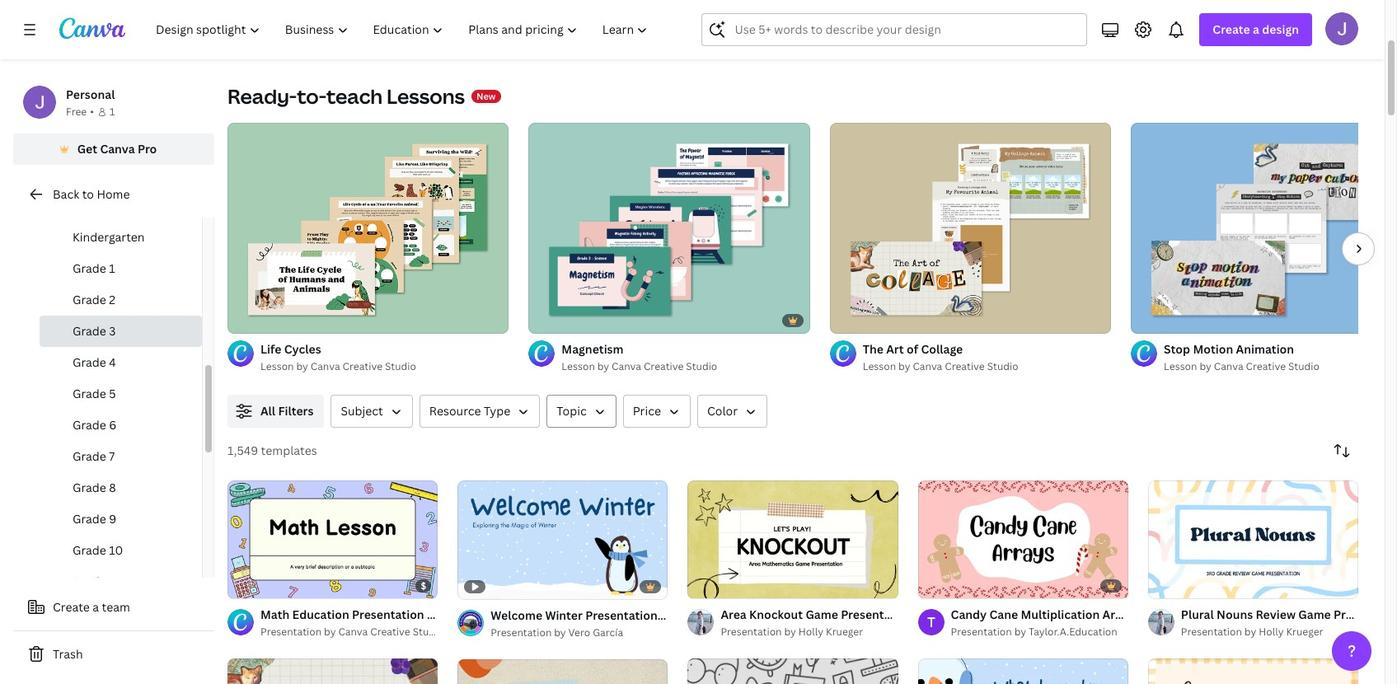 Task type: describe. For each thing, give the bounding box(es) containing it.
lesson by canva creative studio link for stop motion animation
[[1164, 359, 1398, 375]]

by inside magnetism lesson by canva creative studio
[[598, 360, 609, 374]]

presentation for presentation by vero garcía
[[491, 625, 552, 639]]

grade 9 link
[[40, 504, 202, 535]]

vero
[[569, 625, 591, 639]]

lesson inside the art of collage lesson by canva creative studio
[[863, 360, 896, 374]]

back
[[53, 186, 79, 202]]

pre-school
[[73, 198, 133, 214]]

1 for plural nouns review game presentation in blue yellow pink playful style image
[[1160, 579, 1165, 591]]

topic
[[557, 403, 587, 419]]

grade 8 link
[[40, 472, 202, 504]]

presentation for presentation by holly krueger
[[1181, 625, 1243, 639]]

get canva pro button
[[13, 134, 214, 165]]

2 krueger from the left
[[1287, 625, 1324, 639]]

home
[[97, 186, 130, 202]]

lesson by canva creative studio link for the art of collage
[[863, 359, 1112, 375]]

create a design
[[1213, 21, 1300, 37]]

plural nouns review game presentation in blue yellow pink playful style image
[[1148, 480, 1359, 599]]

grade 7
[[73, 449, 115, 464]]

14 for presentation by holly krueger
[[1178, 579, 1189, 591]]

grade 2 link
[[40, 284, 202, 316]]

1 of 14 link for canva
[[228, 480, 438, 599]]

all filters button
[[228, 395, 324, 428]]

holly inside area knockout game presentation in yellow playful style presentation by holly krueger
[[799, 625, 824, 639]]

magnetism image
[[529, 123, 810, 334]]

grade for grade 7
[[73, 449, 106, 464]]

canva inside button
[[100, 141, 135, 157]]

get
[[77, 141, 97, 157]]

subject
[[341, 403, 383, 419]]

trash
[[53, 646, 83, 662]]

grade 2
[[73, 292, 115, 308]]

creative inside magnetism lesson by canva creative studio
[[644, 360, 684, 374]]

game
[[806, 607, 838, 622]]

of for presentation by taylor.a.education
[[937, 579, 946, 591]]

knockout
[[750, 607, 803, 622]]

to-
[[297, 82, 327, 110]]

1 inside grade 1 link
[[109, 261, 115, 276]]

creative inside the art of collage lesson by canva creative studio
[[945, 360, 985, 374]]

free •
[[66, 105, 94, 119]]

the art of collage image
[[830, 123, 1112, 334]]

0 vertical spatial 10
[[109, 543, 123, 558]]

stop motion animation image
[[1131, 123, 1398, 334]]

1,549 templates
[[228, 443, 317, 458]]

of inside 'link'
[[706, 579, 716, 591]]

1 of 11
[[700, 579, 727, 591]]

team
[[102, 599, 130, 615]]

grade 1 link
[[40, 253, 202, 284]]

ready-
[[228, 82, 297, 110]]

4
[[109, 355, 116, 370]]

teach
[[327, 82, 383, 110]]

t link
[[918, 609, 945, 636]]

color
[[707, 403, 738, 419]]

teacher planner for 2024 in black & white school doodle style image
[[688, 659, 898, 684]]

free
[[66, 105, 87, 119]]

grade for grade 5
[[73, 386, 106, 402]]

$
[[421, 580, 426, 592]]

subject button
[[331, 395, 413, 428]]

create for create a design
[[1213, 21, 1251, 37]]

1 of 14 link for holly
[[1148, 480, 1359, 599]]

grade for grade 3
[[73, 323, 106, 339]]

stop motion animation lesson by canva creative studio
[[1164, 341, 1320, 374]]

grade 7 link
[[40, 441, 202, 472]]

a for team
[[93, 599, 99, 615]]

create a team button
[[13, 591, 214, 624]]

of inside the art of collage lesson by canva creative studio
[[907, 341, 919, 357]]

design
[[1263, 21, 1300, 37]]

studio inside stop motion animation lesson by canva creative studio
[[1289, 360, 1320, 374]]

area knockout game presentation in yellow playful style image
[[688, 480, 898, 599]]

8
[[109, 480, 116, 496]]

grade 3
[[73, 323, 116, 339]]

grade 4
[[73, 355, 116, 370]]

motion
[[1193, 341, 1234, 357]]

magnetism
[[562, 341, 624, 357]]

presentation by canva creative studio
[[261, 625, 444, 639]]

lessons
[[387, 82, 465, 110]]

all filters
[[261, 403, 314, 419]]

top level navigation element
[[145, 13, 663, 46]]

3
[[109, 323, 116, 339]]

presentation by canva creative studio link
[[261, 624, 444, 641]]

grade 5 link
[[40, 378, 202, 410]]

art
[[887, 341, 904, 357]]

life cycles link
[[261, 341, 509, 359]]

topic button
[[547, 395, 617, 428]]

1 for area knockout game presentation in yellow playful style image
[[700, 579, 704, 591]]

1 of 11 link
[[688, 480, 898, 599]]

7
[[109, 449, 115, 464]]

lesson inside stop motion animation lesson by canva creative studio
[[1164, 360, 1198, 374]]

in
[[916, 607, 927, 622]]

area knockout game presentation in yellow playful style link
[[721, 606, 1039, 624]]

life cycles image
[[228, 123, 509, 334]]

life
[[261, 341, 282, 357]]

grade for grade 9
[[73, 511, 106, 527]]

jacob simon image
[[1326, 12, 1359, 45]]

cycles
[[284, 341, 321, 357]]

lesson by canva creative studio link for magnetism
[[562, 359, 810, 375]]

by inside stop motion animation lesson by canva creative studio
[[1200, 360, 1212, 374]]

life cycles lesson by canva creative studio
[[261, 341, 416, 374]]

resource type
[[429, 403, 511, 419]]

playful
[[969, 607, 1008, 622]]

pre-school link
[[40, 190, 202, 222]]

back to home link
[[13, 178, 214, 211]]

grade 4 link
[[40, 347, 202, 378]]

canva inside stop motion animation lesson by canva creative studio
[[1214, 360, 1244, 374]]

presentation for presentation by taylor.a.education
[[951, 625, 1012, 639]]

back to home
[[53, 186, 130, 202]]

11 inside 1 of 11 'link'
[[718, 579, 727, 591]]

price
[[633, 403, 661, 419]]

area
[[721, 607, 747, 622]]

grade 6
[[73, 417, 117, 433]]

1 of 10 link
[[918, 480, 1129, 599]]

6
[[109, 417, 117, 433]]

the art of collage lesson by canva creative studio
[[863, 341, 1019, 374]]



Task type: locate. For each thing, give the bounding box(es) containing it.
5
[[109, 386, 116, 402]]

11 grade from the top
[[73, 574, 106, 590]]

candy cane multiplication arrays in pink white illustrative style image
[[918, 480, 1129, 599]]

1 horizontal spatial 11
[[718, 579, 727, 591]]

presentation by vero garcía
[[491, 625, 624, 639]]

2 1 of 14 from the left
[[1160, 579, 1189, 591]]

grade 11 link
[[40, 566, 202, 598]]

11 inside the grade 11 link
[[109, 574, 121, 590]]

1 for candy cane multiplication arrays in pink white illustrative style 'image'
[[930, 579, 935, 591]]

1 lesson by canva creative studio link from the left
[[261, 359, 509, 375]]

create
[[1213, 21, 1251, 37], [53, 599, 90, 615]]

Sort by button
[[1326, 435, 1359, 468]]

1 inside the 1 of 10 link
[[930, 579, 935, 591]]

presentation by taylor.a.education
[[951, 625, 1118, 639]]

all
[[261, 403, 275, 419]]

a left team
[[93, 599, 99, 615]]

ready-to-teach lessons
[[228, 82, 465, 110]]

grade for grade 1
[[73, 261, 106, 276]]

3 lesson by canva creative studio link from the left
[[863, 359, 1112, 375]]

grade left 7
[[73, 449, 106, 464]]

magnetism link
[[562, 341, 810, 359]]

0 horizontal spatial 10
[[109, 543, 123, 558]]

1 of 14
[[239, 579, 268, 591], [1160, 579, 1189, 591]]

krueger
[[826, 625, 863, 639], [1287, 625, 1324, 639]]

presentation by taylor.a.education link
[[951, 624, 1129, 641]]

presentation by holly krueger
[[1181, 625, 1324, 639]]

9
[[109, 511, 117, 527]]

pro
[[138, 141, 157, 157]]

grade 1
[[73, 261, 115, 276]]

0 horizontal spatial 11
[[109, 574, 121, 590]]

1 14 from the left
[[257, 579, 268, 591]]

0 horizontal spatial presentation by holly krueger link
[[721, 624, 898, 641]]

grade left the 8
[[73, 480, 106, 496]]

1 horizontal spatial a
[[1253, 21, 1260, 37]]

grade 6 link
[[40, 410, 202, 441]]

0 horizontal spatial create
[[53, 599, 90, 615]]

1 1 of 14 from the left
[[239, 579, 268, 591]]

winter quiz presentation in white and blue illustrative style image
[[918, 658, 1129, 684]]

0 horizontal spatial 14
[[257, 579, 268, 591]]

type
[[484, 403, 511, 419]]

1 of 10
[[930, 579, 959, 591]]

grade left 2
[[73, 292, 106, 308]]

1 horizontal spatial 10
[[948, 579, 959, 591]]

grade left 5
[[73, 386, 106, 402]]

the
[[863, 341, 884, 357]]

1,549
[[228, 443, 258, 458]]

holly
[[799, 625, 824, 639], [1259, 625, 1284, 639]]

0 horizontal spatial holly
[[799, 625, 824, 639]]

11 up team
[[109, 574, 121, 590]]

lesson down magnetism
[[562, 360, 595, 374]]

creative
[[343, 360, 383, 374], [644, 360, 684, 374], [945, 360, 985, 374], [1246, 360, 1286, 374], [370, 625, 410, 639]]

presentation for presentation by canva creative studio
[[261, 625, 322, 639]]

studio down $
[[413, 625, 444, 639]]

grade 10
[[73, 543, 123, 558]]

by inside area knockout game presentation in yellow playful style presentation by holly krueger
[[785, 625, 796, 639]]

1 presentation by holly krueger link from the left
[[721, 624, 898, 641]]

creative inside life cycles lesson by canva creative studio
[[343, 360, 383, 374]]

measurement knockout game presentation in cream playful style image
[[458, 659, 668, 684]]

4 lesson from the left
[[1164, 360, 1198, 374]]

lesson
[[261, 360, 294, 374], [562, 360, 595, 374], [863, 360, 896, 374], [1164, 360, 1198, 374]]

None search field
[[702, 13, 1088, 46]]

studio down the art of collage link
[[988, 360, 1019, 374]]

2
[[109, 292, 115, 308]]

grade 5
[[73, 386, 116, 402]]

the art of collage link
[[863, 341, 1112, 359]]

create down grade 11
[[53, 599, 90, 615]]

1 horizontal spatial 1 of 14
[[1160, 579, 1189, 591]]

2 14 from the left
[[1178, 579, 1189, 591]]

yellow
[[929, 607, 966, 622]]

create a team
[[53, 599, 130, 615]]

kindergarten
[[73, 229, 145, 245]]

of for presentation by canva creative studio
[[246, 579, 255, 591]]

studio down magnetism link
[[686, 360, 718, 374]]

1 horizontal spatial create
[[1213, 21, 1251, 37]]

grade 8
[[73, 480, 116, 496]]

grade for grade 11
[[73, 574, 106, 590]]

studio down stop motion animation link
[[1289, 360, 1320, 374]]

grade down "grade 9"
[[73, 543, 106, 558]]

filters
[[278, 403, 314, 419]]

grade for grade 8
[[73, 480, 106, 496]]

10 up yellow
[[948, 579, 959, 591]]

resource
[[429, 403, 481, 419]]

lesson by canva creative studio link up 'subject' button
[[261, 359, 509, 375]]

price button
[[623, 395, 691, 428]]

grade left 6
[[73, 417, 106, 433]]

lesson by canva creative studio link for life cycles
[[261, 359, 509, 375]]

grade left 4
[[73, 355, 106, 370]]

presentation
[[841, 607, 913, 622], [261, 625, 322, 639], [721, 625, 782, 639], [951, 625, 1012, 639], [1181, 625, 1243, 639], [491, 625, 552, 639]]

4 lesson by canva creative studio link from the left
[[1164, 359, 1398, 375]]

taylor.a.education element
[[918, 609, 945, 636]]

0 horizontal spatial 1 of 14 link
[[228, 480, 438, 599]]

a
[[1253, 21, 1260, 37], [93, 599, 99, 615]]

9 grade from the top
[[73, 511, 106, 527]]

3 grade from the top
[[73, 323, 106, 339]]

create inside button
[[53, 599, 90, 615]]

create inside dropdown button
[[1213, 21, 1251, 37]]

taylor.a.education
[[1029, 625, 1118, 639]]

canva inside magnetism lesson by canva creative studio
[[612, 360, 641, 374]]

a left design
[[1253, 21, 1260, 37]]

1
[[110, 105, 115, 119], [109, 261, 115, 276], [239, 579, 244, 591], [700, 579, 704, 591], [930, 579, 935, 591], [1160, 579, 1165, 591]]

studio down life cycles link
[[385, 360, 416, 374]]

0 horizontal spatial a
[[93, 599, 99, 615]]

grade up create a team
[[73, 574, 106, 590]]

a inside dropdown button
[[1253, 21, 1260, 37]]

1 vertical spatial 10
[[948, 579, 959, 591]]

1 horizontal spatial holly
[[1259, 625, 1284, 639]]

grade left the 3
[[73, 323, 106, 339]]

2 1 of 14 link from the left
[[1148, 480, 1359, 599]]

taylor.a.education image
[[918, 609, 945, 636]]

5 grade from the top
[[73, 386, 106, 402]]

lesson inside magnetism lesson by canva creative studio
[[562, 360, 595, 374]]

2 lesson by canva creative studio link from the left
[[562, 359, 810, 375]]

templates
[[261, 443, 317, 458]]

creative inside stop motion animation lesson by canva creative studio
[[1246, 360, 1286, 374]]

1 grade from the top
[[73, 261, 106, 276]]

1 horizontal spatial 14
[[1178, 579, 1189, 591]]

area knockout game presentation in yellow playful style presentation by holly krueger
[[721, 607, 1039, 639]]

new
[[477, 90, 496, 102]]

school
[[96, 198, 133, 214]]

trash link
[[13, 638, 214, 671]]

1 for math education presentation skeleton in a purple white black lined style image
[[239, 579, 244, 591]]

lesson down stop at the right of the page
[[1164, 360, 1198, 374]]

10 grade from the top
[[73, 543, 106, 558]]

grade up grade 2
[[73, 261, 106, 276]]

animation
[[1237, 341, 1295, 357]]

stop motion animation link
[[1164, 341, 1398, 359]]

2 holly from the left
[[1259, 625, 1284, 639]]

0 vertical spatial create
[[1213, 21, 1251, 37]]

garcía
[[593, 625, 624, 639]]

by inside the art of collage lesson by canva creative studio
[[899, 360, 911, 374]]

color button
[[698, 395, 768, 428]]

lesson inside life cycles lesson by canva creative studio
[[261, 360, 294, 374]]

grade for grade 4
[[73, 355, 106, 370]]

Search search field
[[735, 14, 1077, 45]]

2 presentation by holly krueger link from the left
[[1181, 624, 1359, 641]]

a for design
[[1253, 21, 1260, 37]]

lesson down life
[[261, 360, 294, 374]]

1 horizontal spatial krueger
[[1287, 625, 1324, 639]]

1 vertical spatial a
[[93, 599, 99, 615]]

presentation by holly krueger link for 1 of 14
[[1181, 624, 1359, 641]]

stop
[[1164, 341, 1191, 357]]

1 of 14 for presentation by holly krueger
[[1160, 579, 1189, 591]]

lesson down the the
[[863, 360, 896, 374]]

0 horizontal spatial 1 of 14
[[239, 579, 268, 591]]

grade for grade 6
[[73, 417, 106, 433]]

create left design
[[1213, 21, 1251, 37]]

resource type button
[[420, 395, 540, 428]]

1 holly from the left
[[799, 625, 824, 639]]

of for presentation by holly krueger
[[1167, 579, 1176, 591]]

magnetism lesson by canva creative studio
[[562, 341, 718, 374]]

grade for grade 2
[[73, 292, 106, 308]]

lesson by canva creative studio link down collage
[[863, 359, 1112, 375]]

lesson by canva creative studio link down animation
[[1164, 359, 1398, 375]]

a inside button
[[93, 599, 99, 615]]

krueger inside area knockout game presentation in yellow playful style presentation by holly krueger
[[826, 625, 863, 639]]

10 down grade 9 link
[[109, 543, 123, 558]]

14 for presentation by canva creative studio
[[257, 579, 268, 591]]

create for create a team
[[53, 599, 90, 615]]

grade left 9
[[73, 511, 106, 527]]

by inside life cycles lesson by canva creative studio
[[296, 360, 308, 374]]

presentation by vero garcía link
[[491, 625, 668, 641]]

canva inside life cycles lesson by canva creative studio
[[311, 360, 340, 374]]

grade 10 link
[[40, 535, 202, 566]]

1 inside 1 of 11 'link'
[[700, 579, 704, 591]]

0 vertical spatial a
[[1253, 21, 1260, 37]]

6 grade from the top
[[73, 417, 106, 433]]

2 grade from the top
[[73, 292, 106, 308]]

1 of 14 for presentation by canva creative studio
[[239, 579, 268, 591]]

lesson by canva creative studio link up "price" button
[[562, 359, 810, 375]]

presentation by holly krueger link for 1 of 11
[[721, 624, 898, 641]]

1 horizontal spatial presentation by holly krueger link
[[1181, 624, 1359, 641]]

kindergarten link
[[40, 222, 202, 253]]

to
[[82, 186, 94, 202]]

4 grade from the top
[[73, 355, 106, 370]]

7 grade from the top
[[73, 449, 106, 464]]

8 grade from the top
[[73, 480, 106, 496]]

2 lesson from the left
[[562, 360, 595, 374]]

11
[[109, 574, 121, 590], [718, 579, 727, 591]]

grade 11
[[73, 574, 121, 590]]

3 lesson from the left
[[863, 360, 896, 374]]

1 vertical spatial create
[[53, 599, 90, 615]]

0 horizontal spatial krueger
[[826, 625, 863, 639]]

pre-
[[73, 198, 96, 214]]

1 lesson from the left
[[261, 360, 294, 374]]

11 up the area
[[718, 579, 727, 591]]

1 of 14 link
[[228, 480, 438, 599], [1148, 480, 1359, 599]]

canva inside the art of collage lesson by canva creative studio
[[913, 360, 943, 374]]

1 horizontal spatial 1 of 14 link
[[1148, 480, 1359, 599]]

studio inside magnetism lesson by canva creative studio
[[686, 360, 718, 374]]

grade 9
[[73, 511, 117, 527]]

studio inside the art of collage lesson by canva creative studio
[[988, 360, 1019, 374]]

grade for grade 10
[[73, 543, 106, 558]]

1 1 of 14 link from the left
[[228, 480, 438, 599]]

studio inside life cycles lesson by canva creative studio
[[385, 360, 416, 374]]

1 krueger from the left
[[826, 625, 863, 639]]

create a design button
[[1200, 13, 1313, 46]]

•
[[90, 105, 94, 119]]

math education presentation skeleton in a purple white black lined style image
[[228, 480, 438, 599]]

style
[[1011, 607, 1039, 622]]



Task type: vqa. For each thing, say whether or not it's contained in the screenshot.
Get Canva Pro button
yes



